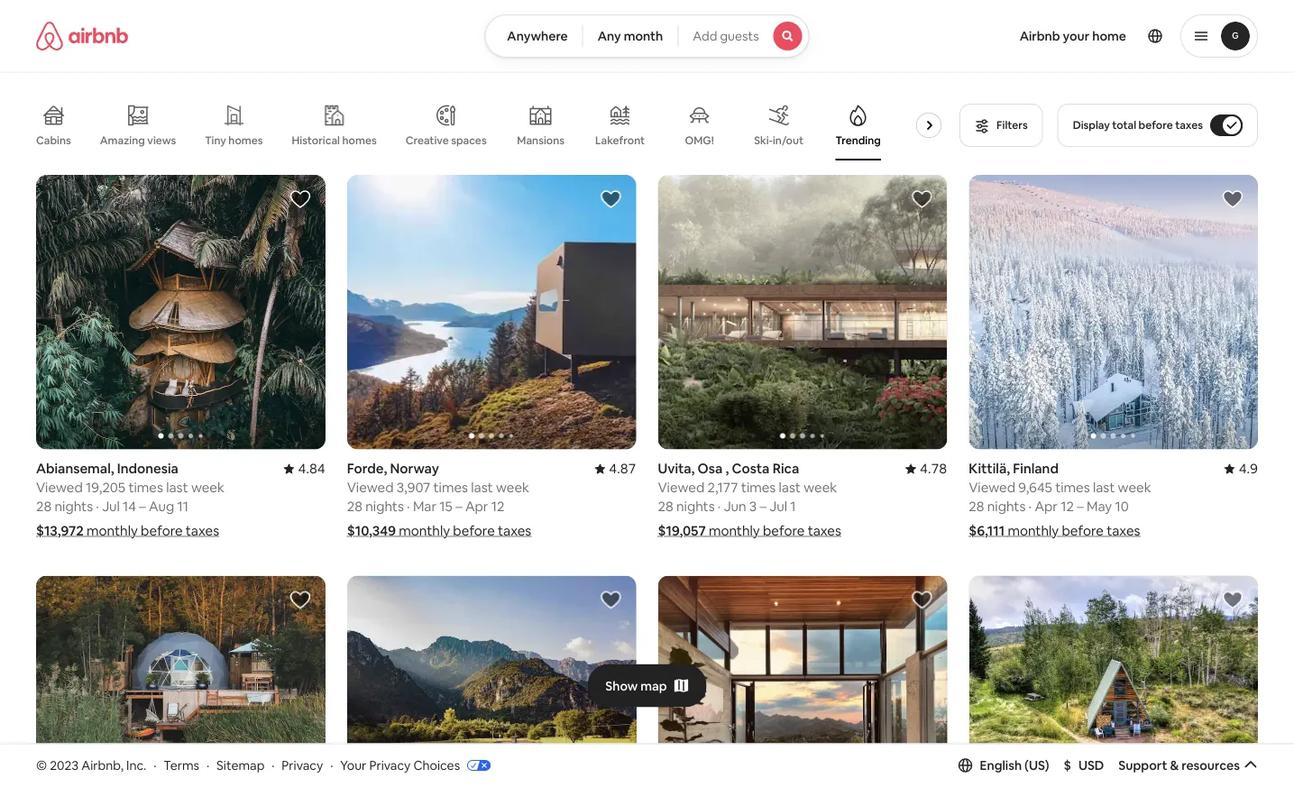 Task type: vqa. For each thing, say whether or not it's contained in the screenshot.
RESOURCES
yes



Task type: describe. For each thing, give the bounding box(es) containing it.
4.9 out of 5 average rating image
[[1225, 460, 1258, 478]]

2023
[[50, 757, 79, 774]]

support & resources button
[[1119, 758, 1258, 774]]

historical
[[292, 133, 340, 147]]

rica
[[773, 460, 799, 478]]

28 for viewed 19,205 times last week
[[36, 498, 52, 516]]

4.78
[[920, 460, 947, 478]]

spaces
[[451, 133, 487, 147]]

jun
[[724, 498, 746, 516]]

airbnb your home link
[[1009, 17, 1137, 55]]

$
[[1064, 758, 1072, 774]]

forde,
[[347, 460, 387, 478]]

indonesia
[[117, 460, 178, 478]]

,
[[726, 460, 729, 478]]

28 inside uvita, osa , costa rica viewed 2,177 times last week 28 nights · jun 3 – jul 1 $19,057 monthly before taxes
[[658, 498, 674, 516]]

choices
[[413, 757, 460, 774]]

terms · sitemap · privacy
[[164, 757, 323, 774]]

add to wishlist: abiansemal, indonesia image
[[289, 189, 311, 210]]

· inside the kittilä, finland viewed 9,645 times last week 28 nights · apr 12 – may 10 $6,111 monthly before taxes
[[1029, 498, 1032, 516]]

$ usd
[[1064, 758, 1104, 774]]

week for viewed 3,907 times last week
[[496, 479, 529, 497]]

· right "inc."
[[154, 757, 156, 774]]

may
[[1087, 498, 1112, 516]]

show
[[605, 678, 638, 694]]

taxes for forde, norway viewed 3,907 times last week 28 nights · mar 15 – apr 12 $10,349 monthly before taxes
[[498, 522, 532, 540]]

home
[[1093, 28, 1127, 44]]

· right terms
[[207, 757, 209, 774]]

monthly for $10,349
[[399, 522, 450, 540]]

&
[[1170, 758, 1179, 774]]

· left 'your'
[[330, 757, 333, 774]]

11
[[177, 498, 188, 516]]

total
[[1112, 118, 1137, 132]]

english (us) button
[[958, 758, 1050, 774]]

nights for $13,972
[[55, 498, 93, 516]]

terms link
[[164, 757, 199, 774]]

$10,349
[[347, 522, 396, 540]]

english
[[980, 758, 1022, 774]]

your privacy choices link
[[340, 757, 491, 775]]

frames
[[926, 133, 962, 147]]

support
[[1119, 758, 1168, 774]]

$19,057
[[658, 522, 706, 540]]

support & resources
[[1119, 758, 1240, 774]]

uvita, osa , costa rica viewed 2,177 times last week 28 nights · jun 3 – jul 1 $19,057 monthly before taxes
[[658, 460, 841, 540]]

14
[[123, 498, 136, 516]]

aug
[[149, 498, 174, 516]]

4.87
[[609, 460, 636, 478]]

· inside forde, norway viewed 3,907 times last week 28 nights · mar 15 – apr 12 $10,349 monthly before taxes
[[407, 498, 410, 516]]

lakefront
[[595, 133, 645, 147]]

views
[[147, 133, 176, 147]]

your
[[340, 757, 367, 774]]

resources
[[1182, 758, 1240, 774]]

costa
[[732, 460, 770, 478]]

amazing
[[100, 133, 145, 147]]

kittilä,
[[969, 460, 1010, 478]]

english (us)
[[980, 758, 1050, 774]]

forde, norway viewed 3,907 times last week 28 nights · mar 15 – apr 12 $10,349 monthly before taxes
[[347, 460, 532, 540]]

viewed for forde,
[[347, 479, 394, 497]]

add
[[693, 28, 717, 44]]

nights for $10,349
[[366, 498, 404, 516]]

ski-
[[754, 133, 773, 147]]

ski-in/out
[[754, 133, 804, 147]]

©
[[36, 757, 47, 774]]

display total before taxes button
[[1058, 104, 1258, 147]]

tiny homes
[[205, 133, 263, 147]]

19,205
[[86, 479, 125, 497]]

a-
[[914, 133, 926, 147]]

filters
[[997, 118, 1028, 132]]

add to wishlist: kittilä, finland image
[[1222, 189, 1244, 210]]

jul inside the abiansemal, indonesia viewed 19,205 times last week 28 nights · jul 14 – aug 11 $13,972 monthly before taxes
[[102, 498, 120, 516]]

add guests button
[[678, 14, 810, 58]]

sitemap link
[[217, 757, 265, 774]]

mar
[[413, 498, 437, 516]]

none search field containing anywhere
[[485, 14, 810, 58]]

display total before taxes
[[1073, 118, 1203, 132]]

12 inside forde, norway viewed 3,907 times last week 28 nights · mar 15 – apr 12 $10,349 monthly before taxes
[[491, 498, 505, 516]]

homes for historical homes
[[342, 133, 377, 147]]

guests
[[720, 28, 759, 44]]

your
[[1063, 28, 1090, 44]]

profile element
[[831, 0, 1258, 72]]

omg!
[[685, 133, 714, 147]]

abiansemal, indonesia viewed 19,205 times last week 28 nights · jul 14 – aug 11 $13,972 monthly before taxes
[[36, 460, 224, 540]]

15
[[440, 498, 453, 516]]

nights for $6,111
[[987, 498, 1026, 516]]

uvita,
[[658, 460, 695, 478]]

creative spaces
[[406, 133, 487, 147]]

week for viewed 19,205 times last week
[[191, 479, 224, 497]]

any month
[[598, 28, 663, 44]]

mansions
[[517, 133, 565, 147]]

norway
[[390, 460, 439, 478]]

sitemap
[[217, 757, 265, 774]]

2,177
[[708, 479, 738, 497]]

usd
[[1079, 758, 1104, 774]]

· inside uvita, osa , costa rica viewed 2,177 times last week 28 nights · jun 3 – jul 1 $19,057 monthly before taxes
[[718, 498, 721, 516]]

kittilä, finland viewed 9,645 times last week 28 nights · apr 12 – may 10 $6,111 monthly before taxes
[[969, 460, 1151, 540]]

monthly for $6,111
[[1008, 522, 1059, 540]]

1
[[790, 498, 796, 516]]

– inside uvita, osa , costa rica viewed 2,177 times last week 28 nights · jun 3 – jul 1 $19,057 monthly before taxes
[[760, 498, 767, 516]]

– for abiansemal, indonesia
[[139, 498, 146, 516]]

map
[[641, 678, 667, 694]]

finland
[[1013, 460, 1059, 478]]

4.84
[[298, 460, 325, 478]]

viewed for abiansemal,
[[36, 479, 83, 497]]



Task type: locate. For each thing, give the bounding box(es) containing it.
viewed inside the abiansemal, indonesia viewed 19,205 times last week 28 nights · jul 14 – aug 11 $13,972 monthly before taxes
[[36, 479, 83, 497]]

viewed down uvita, at the bottom right of the page
[[658, 479, 705, 497]]

last for forde, norway
[[471, 479, 493, 497]]

1 horizontal spatial apr
[[1035, 498, 1058, 516]]

1 horizontal spatial privacy
[[369, 757, 411, 774]]

taxes
[[1175, 118, 1203, 132], [186, 522, 219, 540], [498, 522, 532, 540], [808, 522, 841, 540], [1107, 522, 1141, 540]]

3 week from the left
[[804, 479, 837, 497]]

–
[[139, 498, 146, 516], [456, 498, 462, 516], [760, 498, 767, 516], [1077, 498, 1084, 516]]

monthly down mar
[[399, 522, 450, 540]]

· left 'jun'
[[718, 498, 721, 516]]

before inside uvita, osa , costa rica viewed 2,177 times last week 28 nights · jun 3 – jul 1 $19,057 monthly before taxes
[[763, 522, 805, 540]]

add guests
[[693, 28, 759, 44]]

before inside forde, norway viewed 3,907 times last week 28 nights · mar 15 – apr 12 $10,349 monthly before taxes
[[453, 522, 495, 540]]

apr inside forde, norway viewed 3,907 times last week 28 nights · mar 15 – apr 12 $10,349 monthly before taxes
[[465, 498, 488, 516]]

· inside the abiansemal, indonesia viewed 19,205 times last week 28 nights · jul 14 – aug 11 $13,972 monthly before taxes
[[96, 498, 99, 516]]

homes for tiny homes
[[229, 133, 263, 147]]

3 times from the left
[[741, 479, 776, 497]]

monthly
[[87, 522, 138, 540], [399, 522, 450, 540], [709, 522, 760, 540], [1008, 522, 1059, 540]]

(us)
[[1025, 758, 1050, 774]]

4.9
[[1239, 460, 1258, 478]]

4.87 out of 5 average rating image
[[595, 460, 636, 478]]

before for forde, norway viewed 3,907 times last week 28 nights · mar 15 – apr 12 $10,349 monthly before taxes
[[453, 522, 495, 540]]

abiansemal,
[[36, 460, 114, 478]]

creative
[[406, 133, 449, 147]]

2 – from the left
[[456, 498, 462, 516]]

1 horizontal spatial homes
[[342, 133, 377, 147]]

– inside forde, norway viewed 3,907 times last week 28 nights · mar 15 – apr 12 $10,349 monthly before taxes
[[456, 498, 462, 516]]

4.78 out of 5 average rating image
[[906, 460, 947, 478]]

0 horizontal spatial homes
[[229, 133, 263, 147]]

28 inside the abiansemal, indonesia viewed 19,205 times last week 28 nights · jul 14 – aug 11 $13,972 monthly before taxes
[[36, 498, 52, 516]]

jul inside uvita, osa , costa rica viewed 2,177 times last week 28 nights · jun 3 – jul 1 $19,057 monthly before taxes
[[770, 498, 787, 516]]

amazing views
[[100, 133, 176, 147]]

privacy left 'your'
[[282, 757, 323, 774]]

monthly inside the abiansemal, indonesia viewed 19,205 times last week 28 nights · jul 14 – aug 11 $13,972 monthly before taxes
[[87, 522, 138, 540]]

nights up $6,111
[[987, 498, 1026, 516]]

group containing amazing views
[[36, 90, 963, 161]]

times for kittilä, finland
[[1055, 479, 1090, 497]]

cabins
[[36, 133, 71, 147]]

viewed inside forde, norway viewed 3,907 times last week 28 nights · mar 15 – apr 12 $10,349 monthly before taxes
[[347, 479, 394, 497]]

2 viewed from the left
[[347, 479, 394, 497]]

week for viewed 9,645 times last week
[[1118, 479, 1151, 497]]

before inside the kittilä, finland viewed 9,645 times last week 28 nights · apr 12 – may 10 $6,111 monthly before taxes
[[1062, 522, 1104, 540]]

times inside the abiansemal, indonesia viewed 19,205 times last week 28 nights · jul 14 – aug 11 $13,972 monthly before taxes
[[128, 479, 163, 497]]

1 horizontal spatial 12
[[1061, 498, 1074, 516]]

10
[[1115, 498, 1129, 516]]

homes
[[342, 133, 377, 147], [229, 133, 263, 147]]

last inside forde, norway viewed 3,907 times last week 28 nights · mar 15 – apr 12 $10,349 monthly before taxes
[[471, 479, 493, 497]]

airbnb,
[[81, 757, 124, 774]]

last for kittilä, finland
[[1093, 479, 1115, 497]]

nights up the $19,057
[[677, 498, 715, 516]]

· left "privacy" link
[[272, 757, 275, 774]]

2 apr from the left
[[1035, 498, 1058, 516]]

viewed for kittilä,
[[969, 479, 1016, 497]]

28 inside the kittilä, finland viewed 9,645 times last week 28 nights · apr 12 – may 10 $6,111 monthly before taxes
[[969, 498, 985, 516]]

– for kittilä, finland
[[1077, 498, 1084, 516]]

display
[[1073, 118, 1110, 132]]

any month button
[[582, 14, 679, 58]]

2 monthly from the left
[[399, 522, 450, 540]]

last up 1
[[779, 479, 801, 497]]

0 horizontal spatial 12
[[491, 498, 505, 516]]

times inside the kittilä, finland viewed 9,645 times last week 28 nights · apr 12 – may 10 $6,111 monthly before taxes
[[1055, 479, 1090, 497]]

4 monthly from the left
[[1008, 522, 1059, 540]]

month
[[624, 28, 663, 44]]

your privacy choices
[[340, 757, 460, 774]]

3 28 from the left
[[658, 498, 674, 516]]

taxes inside forde, norway viewed 3,907 times last week 28 nights · mar 15 – apr 12 $10,349 monthly before taxes
[[498, 522, 532, 540]]

add to wishlist: tremosine sul garda, italy image
[[600, 590, 622, 611]]

9,645
[[1019, 479, 1053, 497]]

monthly down 9,645
[[1008, 522, 1059, 540]]

3 – from the left
[[760, 498, 767, 516]]

show map
[[605, 678, 667, 694]]

historical homes
[[292, 133, 377, 147]]

apr right 15
[[465, 498, 488, 516]]

28 for viewed 3,907 times last week
[[347, 498, 363, 516]]

taxes for abiansemal, indonesia viewed 19,205 times last week 28 nights · jul 14 – aug 11 $13,972 monthly before taxes
[[186, 522, 219, 540]]

1 last from the left
[[166, 479, 188, 497]]

– inside the kittilä, finland viewed 9,645 times last week 28 nights · apr 12 – may 10 $6,111 monthly before taxes
[[1077, 498, 1084, 516]]

taxes for kittilä, finland viewed 9,645 times last week 28 nights · apr 12 – may 10 $6,111 monthly before taxes
[[1107, 522, 1141, 540]]

2 12 from the left
[[1061, 498, 1074, 516]]

– right 3
[[760, 498, 767, 516]]

taxes inside uvita, osa , costa rica viewed 2,177 times last week 28 nights · jun 3 – jul 1 $19,057 monthly before taxes
[[808, 522, 841, 540]]

0 horizontal spatial apr
[[465, 498, 488, 516]]

apr inside the kittilä, finland viewed 9,645 times last week 28 nights · apr 12 – may 10 $6,111 monthly before taxes
[[1035, 498, 1058, 516]]

last for abiansemal, indonesia
[[166, 479, 188, 497]]

© 2023 airbnb, inc. ·
[[36, 757, 156, 774]]

jul
[[102, 498, 120, 516], [770, 498, 787, 516]]

week inside the kittilä, finland viewed 9,645 times last week 28 nights · apr 12 – may 10 $6,111 monthly before taxes
[[1118, 479, 1151, 497]]

homes right 'historical'
[[342, 133, 377, 147]]

3
[[749, 498, 757, 516]]

times inside forde, norway viewed 3,907 times last week 28 nights · mar 15 – apr 12 $10,349 monthly before taxes
[[433, 479, 468, 497]]

taxes inside the kittilä, finland viewed 9,645 times last week 28 nights · apr 12 – may 10 $6,111 monthly before taxes
[[1107, 522, 1141, 540]]

last inside uvita, osa , costa rica viewed 2,177 times last week 28 nights · jun 3 – jul 1 $19,057 monthly before taxes
[[779, 479, 801, 497]]

1 12 from the left
[[491, 498, 505, 516]]

2 last from the left
[[471, 479, 493, 497]]

· down 9,645
[[1029, 498, 1032, 516]]

taxes inside the abiansemal, indonesia viewed 19,205 times last week 28 nights · jul 14 – aug 11 $13,972 monthly before taxes
[[186, 522, 219, 540]]

any
[[598, 28, 621, 44]]

times up the may
[[1055, 479, 1090, 497]]

2 privacy from the left
[[369, 757, 411, 774]]

times up 3
[[741, 479, 776, 497]]

monthly inside forde, norway viewed 3,907 times last week 28 nights · mar 15 – apr 12 $10,349 monthly before taxes
[[399, 522, 450, 540]]

times inside uvita, osa , costa rica viewed 2,177 times last week 28 nights · jun 3 – jul 1 $19,057 monthly before taxes
[[741, 479, 776, 497]]

None search field
[[485, 14, 810, 58]]

3 viewed from the left
[[658, 479, 705, 497]]

times for forde, norway
[[433, 479, 468, 497]]

in/out
[[773, 133, 804, 147]]

28 for viewed 9,645 times last week
[[969, 498, 985, 516]]

nights inside uvita, osa , costa rica viewed 2,177 times last week 28 nights · jun 3 – jul 1 $19,057 monthly before taxes
[[677, 498, 715, 516]]

2 nights from the left
[[366, 498, 404, 516]]

– right 15
[[456, 498, 462, 516]]

monthly inside uvita, osa , costa rica viewed 2,177 times last week 28 nights · jun 3 – jul 1 $19,057 monthly before taxes
[[709, 522, 760, 540]]

nights up the $13,972
[[55, 498, 93, 516]]

– inside the abiansemal, indonesia viewed 19,205 times last week 28 nights · jul 14 – aug 11 $13,972 monthly before taxes
[[139, 498, 146, 516]]

times down indonesia
[[128, 479, 163, 497]]

28 up $10,349
[[347, 498, 363, 516]]

1 apr from the left
[[465, 498, 488, 516]]

a-frames
[[914, 133, 962, 147]]

airbnb your home
[[1020, 28, 1127, 44]]

2 week from the left
[[496, 479, 529, 497]]

4 viewed from the left
[[969, 479, 1016, 497]]

4 times from the left
[[1055, 479, 1090, 497]]

last inside the kittilä, finland viewed 9,645 times last week 28 nights · apr 12 – may 10 $6,111 monthly before taxes
[[1093, 479, 1115, 497]]

trending
[[836, 133, 881, 147]]

4 – from the left
[[1077, 498, 1084, 516]]

nights up $10,349
[[366, 498, 404, 516]]

3 last from the left
[[779, 479, 801, 497]]

12 right 15
[[491, 498, 505, 516]]

homes right tiny
[[229, 133, 263, 147]]

4 nights from the left
[[987, 498, 1026, 516]]

before inside the abiansemal, indonesia viewed 19,205 times last week 28 nights · jul 14 – aug 11 $13,972 monthly before taxes
[[141, 522, 183, 540]]

nights
[[55, 498, 93, 516], [366, 498, 404, 516], [677, 498, 715, 516], [987, 498, 1026, 516]]

week inside forde, norway viewed 3,907 times last week 28 nights · mar 15 – apr 12 $10,349 monthly before taxes
[[496, 479, 529, 497]]

add to wishlist: calaca, philippines image
[[911, 590, 933, 611]]

anywhere button
[[485, 14, 583, 58]]

viewed
[[36, 479, 83, 497], [347, 479, 394, 497], [658, 479, 705, 497], [969, 479, 1016, 497]]

show map button
[[587, 664, 707, 708]]

osa
[[698, 460, 723, 478]]

week inside uvita, osa , costa rica viewed 2,177 times last week 28 nights · jun 3 – jul 1 $19,057 monthly before taxes
[[804, 479, 837, 497]]

$6,111
[[969, 522, 1005, 540]]

tiny
[[205, 133, 226, 147]]

12 inside the kittilä, finland viewed 9,645 times last week 28 nights · apr 12 – may 10 $6,111 monthly before taxes
[[1061, 498, 1074, 516]]

4 28 from the left
[[969, 498, 985, 516]]

last up 11
[[166, 479, 188, 497]]

– right the '14' at the bottom of the page
[[139, 498, 146, 516]]

3,907
[[397, 479, 430, 497]]

monthly for $13,972
[[87, 522, 138, 540]]

1 monthly from the left
[[87, 522, 138, 540]]

1 nights from the left
[[55, 498, 93, 516]]

apr
[[465, 498, 488, 516], [1035, 498, 1058, 516]]

add to wishlist: tulbagh, south africa image
[[289, 590, 311, 611]]

1 28 from the left
[[36, 498, 52, 516]]

viewed down forde, at bottom left
[[347, 479, 394, 497]]

4 last from the left
[[1093, 479, 1115, 497]]

0 horizontal spatial privacy
[[282, 757, 323, 774]]

28 up the $13,972
[[36, 498, 52, 516]]

1 privacy from the left
[[282, 757, 323, 774]]

times for abiansemal, indonesia
[[128, 479, 163, 497]]

2 times from the left
[[433, 479, 468, 497]]

28 up the $19,057
[[658, 498, 674, 516]]

week
[[191, 479, 224, 497], [496, 479, 529, 497], [804, 479, 837, 497], [1118, 479, 1151, 497]]

· down 19,205 at the bottom of the page
[[96, 498, 99, 516]]

monthly down 'jun'
[[709, 522, 760, 540]]

1 jul from the left
[[102, 498, 120, 516]]

1 – from the left
[[139, 498, 146, 516]]

viewed inside the kittilä, finland viewed 9,645 times last week 28 nights · apr 12 – may 10 $6,111 monthly before taxes
[[969, 479, 1016, 497]]

1 times from the left
[[128, 479, 163, 497]]

1 week from the left
[[191, 479, 224, 497]]

last inside the abiansemal, indonesia viewed 19,205 times last week 28 nights · jul 14 – aug 11 $13,972 monthly before taxes
[[166, 479, 188, 497]]

jul left the '14' at the bottom of the page
[[102, 498, 120, 516]]

viewed down 'abiansemal,'
[[36, 479, 83, 497]]

2 28 from the left
[[347, 498, 363, 516]]

– left the may
[[1077, 498, 1084, 516]]

· left mar
[[407, 498, 410, 516]]

– for forde, norway
[[456, 498, 462, 516]]

week inside the abiansemal, indonesia viewed 19,205 times last week 28 nights · jul 14 – aug 11 $13,972 monthly before taxes
[[191, 479, 224, 497]]

add to wishlist: walden, colorado image
[[1222, 590, 1244, 611]]

viewed inside uvita, osa , costa rica viewed 2,177 times last week 28 nights · jun 3 – jul 1 $19,057 monthly before taxes
[[658, 479, 705, 497]]

3 monthly from the left
[[709, 522, 760, 540]]

last
[[166, 479, 188, 497], [471, 479, 493, 497], [779, 479, 801, 497], [1093, 479, 1115, 497]]

terms
[[164, 757, 199, 774]]

group
[[36, 90, 963, 161], [36, 175, 325, 450], [347, 175, 636, 450], [658, 175, 947, 450], [969, 175, 1258, 450], [36, 576, 325, 787], [347, 576, 636, 787], [658, 576, 947, 787], [969, 576, 1258, 787]]

·
[[96, 498, 99, 516], [407, 498, 410, 516], [718, 498, 721, 516], [1029, 498, 1032, 516], [154, 757, 156, 774], [207, 757, 209, 774], [272, 757, 275, 774], [330, 757, 333, 774]]

monthly inside the kittilä, finland viewed 9,645 times last week 28 nights · apr 12 – may 10 $6,111 monthly before taxes
[[1008, 522, 1059, 540]]

0 horizontal spatial jul
[[102, 498, 120, 516]]

nights inside the abiansemal, indonesia viewed 19,205 times last week 28 nights · jul 14 – aug 11 $13,972 monthly before taxes
[[55, 498, 93, 516]]

3 nights from the left
[[677, 498, 715, 516]]

viewed down kittilä,
[[969, 479, 1016, 497]]

nights inside forde, norway viewed 3,907 times last week 28 nights · mar 15 – apr 12 $10,349 monthly before taxes
[[366, 498, 404, 516]]

airbnb
[[1020, 28, 1060, 44]]

28 inside forde, norway viewed 3,907 times last week 28 nights · mar 15 – apr 12 $10,349 monthly before taxes
[[347, 498, 363, 516]]

28
[[36, 498, 52, 516], [347, 498, 363, 516], [658, 498, 674, 516], [969, 498, 985, 516]]

12 left the may
[[1061, 498, 1074, 516]]

before inside button
[[1139, 118, 1173, 132]]

2 jul from the left
[[770, 498, 787, 516]]

add to wishlist: forde, norway image
[[600, 189, 622, 210]]

times up 15
[[433, 479, 468, 497]]

add to wishlist: uvita, osa , costa rica image
[[911, 189, 933, 210]]

apr down 9,645
[[1035, 498, 1058, 516]]

before
[[1139, 118, 1173, 132], [141, 522, 183, 540], [453, 522, 495, 540], [763, 522, 805, 540], [1062, 522, 1104, 540]]

last right 3,907
[[471, 479, 493, 497]]

before for abiansemal, indonesia viewed 19,205 times last week 28 nights · jul 14 – aug 11 $13,972 monthly before taxes
[[141, 522, 183, 540]]

privacy right 'your'
[[369, 757, 411, 774]]

1 horizontal spatial jul
[[770, 498, 787, 516]]

28 up $6,111
[[969, 498, 985, 516]]

taxes inside button
[[1175, 118, 1203, 132]]

before for kittilä, finland viewed 9,645 times last week 28 nights · apr 12 – may 10 $6,111 monthly before taxes
[[1062, 522, 1104, 540]]

last up the may
[[1093, 479, 1115, 497]]

4.84 out of 5 average rating image
[[284, 460, 325, 478]]

privacy link
[[282, 757, 323, 774]]

4 week from the left
[[1118, 479, 1151, 497]]

nights inside the kittilä, finland viewed 9,645 times last week 28 nights · apr 12 – may 10 $6,111 monthly before taxes
[[987, 498, 1026, 516]]

monthly down the '14' at the bottom of the page
[[87, 522, 138, 540]]

1 viewed from the left
[[36, 479, 83, 497]]

jul left 1
[[770, 498, 787, 516]]

$13,972
[[36, 522, 84, 540]]



